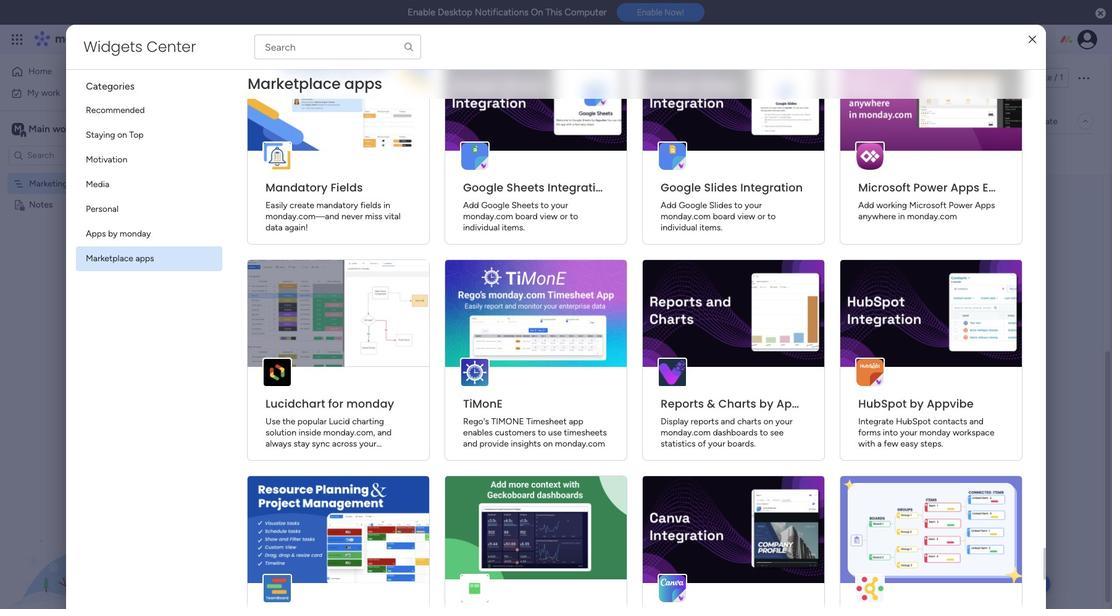 Task type: vqa. For each thing, say whether or not it's contained in the screenshot.
Enabled
no



Task type: describe. For each thing, give the bounding box(es) containing it.
more
[[580, 93, 600, 103]]

project
[[526, 93, 554, 104]]

enable for enable desktop notifications on this computer
[[408, 7, 436, 18]]

and inside hubspot by appvibe integrate hubspot contacts and forms into your monday workspace with a few easy steps.
[[970, 416, 984, 427]]

type
[[238, 93, 255, 104]]

activity
[[950, 72, 980, 83]]

a
[[878, 439, 882, 449]]

1 vertical spatial marketing
[[29, 178, 68, 189]]

1 vertical spatial power
[[949, 200, 973, 211]]

with
[[859, 439, 876, 449]]

computer
[[565, 7, 607, 18]]

into
[[883, 428, 899, 438]]

your inside hubspot by appvibe integrate hubspot contacts and forms into your monday workspace with a few easy steps.
[[901, 428, 918, 438]]

0 vertical spatial microsoft
[[859, 180, 911, 195]]

1 vertical spatial apps
[[976, 200, 996, 211]]

integration for google sheets integration
[[548, 180, 610, 195]]

timone
[[492, 416, 524, 427]]

1 vertical spatial slides
[[710, 200, 733, 211]]

few
[[884, 439, 899, 449]]

statistics
[[661, 439, 696, 449]]

any
[[222, 93, 236, 104]]

monday.com,
[[323, 428, 375, 438]]

customers
[[495, 428, 536, 438]]

workspace inside hubspot by appvibe integrate hubspot contacts and forms into your monday workspace with a few easy steps.
[[953, 428, 995, 438]]

0 horizontal spatial of
[[258, 93, 266, 104]]

v2 funnel image
[[248, 206, 256, 216]]

easily
[[266, 200, 288, 211]]

see plans
[[216, 34, 253, 44]]

vital
[[385, 211, 401, 222]]

monday inside hubspot by appvibe integrate hubspot contacts and forms into your monday workspace with a few easy steps.
[[920, 428, 951, 438]]

recommended option
[[76, 98, 222, 123]]

enable now!
[[637, 8, 685, 17]]

always
[[266, 439, 292, 449]]

media option
[[76, 172, 222, 197]]

categories heading
[[76, 70, 222, 98]]

person button
[[398, 144, 452, 164]]

dapulse x slim image
[[1029, 35, 1037, 44]]

0 vertical spatial slides
[[705, 180, 738, 195]]

inside
[[299, 428, 321, 438]]

main table
[[206, 116, 247, 126]]

steps.
[[921, 439, 944, 449]]

enables
[[463, 428, 493, 438]]

apps by monday option
[[76, 222, 222, 247]]

0 vertical spatial apps
[[951, 180, 980, 195]]

google slides integration add google slides to your monday.com board view or to individual items.
[[661, 180, 803, 233]]

to inside timone rego's timone timesheet app enables customers to use timesheets and provide insights on monday.com
[[538, 428, 546, 438]]

my work
[[27, 87, 60, 98]]

view for slides
[[738, 211, 756, 222]]

work for my
[[41, 87, 60, 98]]

display
[[661, 416, 689, 427]]

hubspot by appvibe integrate hubspot contacts and forms into your monday workspace with a few easy steps.
[[859, 396, 995, 449]]

list box containing marketing plan
[[0, 171, 158, 382]]

monday.com inside reports & charts by appvibe display reports and charts on your monday.com dashboards to see statistics of your boards.
[[661, 428, 711, 438]]

home
[[28, 66, 52, 77]]

1 horizontal spatial of
[[470, 93, 478, 104]]

help button
[[1008, 574, 1051, 594]]

working
[[877, 200, 908, 211]]

in inside microsoft power apps embedder add working microsoft power apps anywhere in monday.com
[[899, 211, 906, 222]]

desktop
[[438, 7, 473, 18]]

arrow down image
[[499, 147, 514, 161]]

fields
[[361, 200, 382, 211]]

where
[[480, 93, 504, 104]]

mandatory
[[266, 180, 328, 195]]

mandatory fields easily create mandatory fields in monday.com—and never miss vital data again!
[[266, 180, 401, 233]]

lottie animation element
[[0, 484, 158, 609]]

1 image
[[932, 25, 943, 39]]

and inside reports & charts by appvibe display reports and charts on your monday.com dashboards to see statistics of your boards.
[[721, 416, 736, 427]]

staying on top option
[[76, 123, 222, 148]]

sync
[[312, 439, 330, 449]]

kendall parks image
[[1078, 30, 1098, 49]]

anywhere
[[859, 211, 897, 222]]

on
[[531, 7, 544, 18]]

see plans button
[[199, 30, 259, 49]]

personal
[[86, 204, 119, 214]]

timesheet
[[527, 416, 567, 427]]

by inside reports & charts by appvibe display reports and charts on your monday.com dashboards to see statistics of your boards.
[[760, 396, 774, 412]]

owners,
[[328, 93, 358, 104]]

main table button
[[187, 111, 257, 131]]

main for main workspace
[[28, 123, 50, 134]]

monday work management
[[55, 32, 192, 46]]

add inside google slides integration add google slides to your monday.com board view or to individual items.
[[661, 200, 677, 211]]

recommended
[[86, 105, 145, 116]]

timeline button
[[257, 111, 308, 131]]

enable desktop notifications on this computer
[[408, 7, 607, 18]]

or for slides
[[758, 211, 766, 222]]

on inside timone rego's timone timesheet app enables customers to use timesheets and provide insights on monday.com
[[543, 439, 553, 449]]

timesheets
[[564, 428, 607, 438]]

widget
[[301, 148, 328, 159]]

charting
[[352, 416, 384, 427]]

invite
[[1031, 72, 1053, 83]]

1 horizontal spatial marketplace apps
[[248, 74, 383, 94]]

workspace image
[[12, 122, 24, 136]]

items. for sheets
[[502, 222, 525, 233]]

see for see more
[[564, 93, 578, 103]]

use
[[549, 428, 562, 438]]

embedder
[[983, 180, 1042, 195]]

monday.com inside google sheets integration add google sheets to your monday.com board view or to individual items.
[[463, 211, 513, 222]]

widgets center
[[83, 36, 196, 57]]

board for slides
[[713, 211, 736, 222]]

workspace selection element
[[12, 121, 103, 137]]

1 vertical spatial microsoft
[[910, 200, 947, 211]]

collapse board header image
[[1081, 116, 1091, 126]]

add view image
[[315, 116, 320, 126]]

motivation option
[[76, 148, 222, 172]]

see for see plans
[[216, 34, 231, 44]]

boards.
[[728, 439, 756, 449]]

track
[[449, 93, 468, 104]]

1 vertical spatial marketing plan
[[29, 178, 86, 189]]

plans
[[233, 34, 253, 44]]

now!
[[665, 8, 685, 17]]

Search for a column type search field
[[255, 35, 421, 59]]

integrate inside hubspot by appvibe integrate hubspot contacts and forms into your monday workspace with a few easy steps.
[[859, 416, 894, 427]]

assign
[[300, 93, 326, 104]]

popular
[[298, 416, 327, 427]]

stay
[[294, 439, 310, 449]]

apps inside option
[[86, 229, 106, 239]]

marketplace inside option
[[86, 253, 133, 264]]

filter button
[[456, 144, 514, 164]]

lucid
[[329, 416, 350, 427]]

top
[[129, 130, 144, 140]]

forms
[[859, 428, 881, 438]]

see more
[[564, 93, 600, 103]]

appvibe
[[927, 396, 974, 412]]

1 vertical spatial hubspot
[[896, 416, 932, 427]]

use
[[266, 416, 281, 427]]

in inside mandatory fields easily create mandatory fields in monday.com—and never miss vital data again!
[[384, 200, 391, 211]]

easy
[[901, 439, 919, 449]]

marketplace apps inside option
[[86, 253, 154, 264]]

your inside google slides integration add google slides to your monday.com board view or to individual items.
[[745, 200, 762, 211]]

your inside google sheets integration add google sheets to your monday.com board view or to individual items.
[[551, 200, 569, 211]]

miss
[[365, 211, 383, 222]]

/
[[1055, 72, 1058, 83]]

center
[[147, 36, 196, 57]]

add widget button
[[260, 144, 334, 164]]



Task type: locate. For each thing, give the bounding box(es) containing it.
timeline
[[266, 116, 298, 126]]

0 vertical spatial workspace
[[52, 123, 101, 134]]

enable
[[408, 7, 436, 18], [637, 8, 663, 17]]

personal option
[[76, 197, 222, 222]]

apps down embedder
[[976, 200, 996, 211]]

management
[[125, 32, 192, 46]]

and down the enables
[[463, 439, 478, 449]]

select product image
[[11, 33, 23, 46]]

and up dashboards
[[721, 416, 736, 427]]

1 vertical spatial work
[[41, 87, 60, 98]]

main content
[[164, 0, 1113, 609]]

main right workspace image
[[28, 123, 50, 134]]

marketplace apps
[[248, 74, 383, 94], [86, 253, 154, 264]]

1 view from the left
[[540, 211, 558, 222]]

integrate up forms
[[859, 416, 894, 427]]

view inside google slides integration add google slides to your monday.com board view or to individual items.
[[738, 211, 756, 222]]

see more link
[[562, 92, 602, 104]]

2 vertical spatial on
[[543, 439, 553, 449]]

apps by monday
[[86, 229, 151, 239]]

board inside google slides integration add google slides to your monday.com board view or to individual items.
[[713, 211, 736, 222]]

m
[[14, 123, 22, 134]]

1 horizontal spatial apps
[[345, 74, 383, 94]]

0 vertical spatial marketing
[[188, 64, 285, 91]]

create
[[290, 200, 315, 211]]

see left plans
[[216, 34, 231, 44]]

and left keep
[[411, 93, 426, 104]]

stands.
[[556, 93, 584, 104]]

1 horizontal spatial board
[[713, 211, 736, 222]]

0 horizontal spatial marketplace apps
[[86, 253, 154, 264]]

board for sheets
[[516, 211, 538, 222]]

0 horizontal spatial marketing plan
[[29, 178, 86, 189]]

marketing plan up type
[[188, 64, 334, 91]]

autopilot image
[[1004, 113, 1015, 128]]

integration inside google slides integration add google slides to your monday.com board view or to individual items.
[[741, 180, 803, 195]]

items. inside google slides integration add google slides to your monday.com board view or to individual items.
[[700, 222, 723, 233]]

0 vertical spatial power
[[914, 180, 948, 195]]

categories
[[86, 80, 135, 92]]

my
[[27, 87, 39, 98]]

2 integration from the left
[[741, 180, 803, 195]]

monday inside option
[[120, 229, 151, 239]]

workspace
[[52, 123, 101, 134], [953, 428, 995, 438]]

manage any type of project. assign owners, set timelines and keep track of where your project stands.
[[189, 93, 584, 104]]

monday down personal option
[[120, 229, 151, 239]]

1 horizontal spatial main
[[206, 116, 225, 126]]

main left table
[[206, 116, 225, 126]]

notifications
[[475, 7, 529, 18]]

data
[[266, 222, 283, 233]]

plan down search in workspace field
[[70, 178, 86, 189]]

invite / 1 button
[[1008, 68, 1070, 88]]

monday up the home button
[[55, 32, 97, 46]]

to inside reports & charts by appvibe display reports and charts on your monday.com dashboards to see statistics of your boards.
[[760, 428, 769, 438]]

view inside google sheets integration add google sheets to your monday.com board view or to individual items.
[[540, 211, 558, 222]]

apps down personal
[[86, 229, 106, 239]]

enable left 'desktop'
[[408, 7, 436, 18]]

main
[[206, 116, 225, 126], [28, 123, 50, 134]]

your inside lucidchart for monday use the popular lucid charting solution inside monday.com, and always stay sync across your organization.
[[359, 439, 377, 449]]

1 horizontal spatial view
[[738, 211, 756, 222]]

0 vertical spatial work
[[100, 32, 122, 46]]

0 vertical spatial apps
[[345, 74, 383, 94]]

1 horizontal spatial plan
[[290, 64, 334, 91]]

mandatory
[[317, 200, 358, 211]]

0 vertical spatial on
[[117, 130, 127, 140]]

reports
[[691, 416, 719, 427]]

or for sheets
[[560, 211, 568, 222]]

1 horizontal spatial individual
[[661, 222, 698, 233]]

1 horizontal spatial enable
[[637, 8, 663, 17]]

1 horizontal spatial marketplace
[[248, 74, 341, 94]]

apps left embedder
[[951, 180, 980, 195]]

on
[[117, 130, 127, 140], [764, 416, 774, 427], [543, 439, 553, 449]]

0 horizontal spatial power
[[914, 180, 948, 195]]

items. inside google sheets integration add google sheets to your monday.com board view or to individual items.
[[502, 222, 525, 233]]

for
[[328, 396, 344, 412]]

0 horizontal spatial on
[[117, 130, 127, 140]]

hubspot
[[859, 396, 907, 412], [896, 416, 932, 427]]

by inside hubspot by appvibe integrate hubspot contacts and forms into your monday workspace with a few easy steps.
[[910, 396, 924, 412]]

in up vital
[[384, 200, 391, 211]]

main inside 'button'
[[206, 116, 225, 126]]

1 vertical spatial marketplace apps
[[86, 253, 154, 264]]

add to favorites image
[[364, 71, 376, 84]]

staying on top
[[86, 130, 144, 140]]

enable for enable now!
[[637, 8, 663, 17]]

on down use
[[543, 439, 553, 449]]

0 horizontal spatial items.
[[502, 222, 525, 233]]

dashboards
[[713, 428, 758, 438]]

1 horizontal spatial integrate
[[896, 116, 931, 126]]

1 vertical spatial marketplace
[[86, 253, 133, 264]]

&
[[707, 396, 716, 412]]

0 horizontal spatial view
[[540, 211, 558, 222]]

1 integration from the left
[[548, 180, 610, 195]]

2 horizontal spatial by
[[910, 396, 924, 412]]

timelines
[[374, 93, 409, 104]]

dapulse integrations image
[[882, 116, 891, 126]]

2 vertical spatial apps
[[86, 229, 106, 239]]

by down personal
[[108, 229, 118, 239]]

individual for google sheets integration
[[463, 222, 500, 233]]

0 horizontal spatial board
[[516, 211, 538, 222]]

1 horizontal spatial marketing
[[188, 64, 285, 91]]

workspace down contacts
[[953, 428, 995, 438]]

hubspot up into at the bottom
[[859, 396, 907, 412]]

0 horizontal spatial marketing
[[29, 178, 68, 189]]

microsoft up 'working'
[[859, 180, 911, 195]]

charts
[[738, 416, 762, 427]]

1 horizontal spatial integration
[[741, 180, 803, 195]]

marketplace apps up add view image
[[248, 74, 383, 94]]

0 vertical spatial hubspot
[[859, 396, 907, 412]]

1 or from the left
[[560, 211, 568, 222]]

notes
[[29, 199, 53, 210]]

add inside google sheets integration add google sheets to your monday.com board view or to individual items.
[[463, 200, 479, 211]]

reports & charts by appvibe display reports and charts on your monday.com dashboards to see statistics of your boards.
[[661, 396, 825, 449]]

slides
[[705, 180, 738, 195], [710, 200, 733, 211]]

marketplace apps down the apps by monday
[[86, 253, 154, 264]]

organization.
[[266, 450, 316, 460]]

private board image
[[13, 199, 25, 210]]

add inside popup button
[[283, 148, 299, 159]]

table
[[227, 116, 247, 126]]

help
[[1018, 578, 1041, 590]]

option
[[0, 172, 158, 175]]

hubspot up easy
[[896, 416, 932, 427]]

again!
[[285, 222, 308, 233]]

on left top
[[117, 130, 127, 140]]

0 horizontal spatial or
[[560, 211, 568, 222]]

enable now! button
[[617, 3, 705, 22]]

by up charts
[[760, 396, 774, 412]]

of right track
[[470, 93, 478, 104]]

by left appvibe
[[910, 396, 924, 412]]

0 horizontal spatial individual
[[463, 222, 500, 233]]

1 items. from the left
[[502, 222, 525, 233]]

automate
[[1020, 116, 1058, 126]]

on up see
[[764, 416, 774, 427]]

plan
[[290, 64, 334, 91], [70, 178, 86, 189]]

0 horizontal spatial plan
[[70, 178, 86, 189]]

sheets
[[507, 180, 545, 195], [512, 200, 539, 211]]

enable left now!
[[637, 8, 663, 17]]

marketplace down the apps by monday
[[86, 253, 133, 264]]

google sheets integration add google sheets to your monday.com board view or to individual items.
[[463, 180, 610, 233]]

Search field
[[354, 145, 391, 163]]

view for sheets
[[540, 211, 558, 222]]

1 horizontal spatial or
[[758, 211, 766, 222]]

1 vertical spatial workspace
[[953, 428, 995, 438]]

1 board from the left
[[516, 211, 538, 222]]

0 vertical spatial in
[[384, 200, 391, 211]]

filter
[[475, 149, 495, 159]]

or
[[560, 211, 568, 222], [758, 211, 766, 222]]

monday.com inside timone rego's timone timesheet app enables customers to use timesheets and provide insights on monday.com
[[555, 439, 605, 449]]

0 horizontal spatial apps
[[136, 253, 154, 264]]

help image
[[1035, 33, 1047, 46]]

work up 'categories'
[[100, 32, 122, 46]]

2 view from the left
[[738, 211, 756, 222]]

marketplace up timeline
[[248, 74, 341, 94]]

2 items. from the left
[[700, 222, 723, 233]]

monday inside lucidchart for monday use the popular lucid charting solution inside monday.com, and always stay sync across your organization.
[[347, 396, 394, 412]]

1 horizontal spatial power
[[949, 200, 973, 211]]

plan up assign
[[290, 64, 334, 91]]

widgets
[[83, 36, 143, 57]]

contacts
[[934, 416, 968, 427]]

dapulse close image
[[1096, 7, 1107, 20]]

0 vertical spatial plan
[[290, 64, 334, 91]]

2 individual from the left
[[661, 222, 698, 233]]

reports
[[661, 396, 704, 412]]

and right contacts
[[970, 416, 984, 427]]

1 horizontal spatial work
[[100, 32, 122, 46]]

integration for google slides integration
[[741, 180, 803, 195]]

1 horizontal spatial items.
[[700, 222, 723, 233]]

to
[[541, 200, 549, 211], [735, 200, 743, 211], [570, 211, 579, 222], [768, 211, 776, 222], [538, 428, 546, 438], [760, 428, 769, 438]]

marketing up any
[[188, 64, 285, 91]]

0 horizontal spatial main
[[28, 123, 50, 134]]

view
[[540, 211, 558, 222], [738, 211, 756, 222]]

2 horizontal spatial on
[[764, 416, 774, 427]]

by inside option
[[108, 229, 118, 239]]

invite / 1
[[1031, 72, 1064, 83]]

in
[[384, 200, 391, 211], [899, 211, 906, 222]]

keep
[[428, 93, 446, 104]]

0 horizontal spatial work
[[41, 87, 60, 98]]

individual inside google slides integration add google slides to your monday.com board view or to individual items.
[[661, 222, 698, 233]]

integrate right dapulse integrations image
[[896, 116, 931, 126]]

never
[[342, 211, 363, 222]]

see
[[216, 34, 231, 44], [564, 93, 578, 103]]

and
[[411, 93, 426, 104], [721, 416, 736, 427], [970, 416, 984, 427], [378, 428, 392, 438], [463, 439, 478, 449]]

enable inside button
[[637, 8, 663, 17]]

add inside microsoft power apps embedder add working microsoft power apps anywhere in monday.com
[[859, 200, 875, 211]]

integration inside google sheets integration add google sheets to your monday.com board view or to individual items.
[[548, 180, 610, 195]]

list box
[[0, 171, 158, 382]]

0 vertical spatial see
[[216, 34, 231, 44]]

lucidchart for monday use the popular lucid charting solution inside monday.com, and always stay sync across your organization.
[[266, 396, 394, 460]]

monday up "charting" at the left of the page
[[347, 396, 394, 412]]

1 horizontal spatial workspace
[[953, 428, 995, 438]]

lottie animation image
[[0, 484, 158, 609]]

1 vertical spatial see
[[564, 93, 578, 103]]

Marketing plan field
[[185, 64, 337, 91]]

1 vertical spatial on
[[764, 416, 774, 427]]

1 vertical spatial in
[[899, 211, 906, 222]]

0 horizontal spatial workspace
[[52, 123, 101, 134]]

by for apps
[[108, 229, 118, 239]]

timone
[[463, 396, 503, 412]]

or inside google slides integration add google slides to your monday.com board view or to individual items.
[[758, 211, 766, 222]]

1 horizontal spatial marketing plan
[[188, 64, 334, 91]]

by for hubspot
[[910, 396, 924, 412]]

board inside google sheets integration add google sheets to your monday.com board view or to individual items.
[[516, 211, 538, 222]]

on inside staying on top option
[[117, 130, 127, 140]]

1 vertical spatial plan
[[70, 178, 86, 189]]

show board description image
[[343, 72, 357, 84]]

charts
[[719, 396, 757, 412]]

monday.com inside google slides integration add google slides to your monday.com board view or to individual items.
[[661, 211, 711, 222]]

0 horizontal spatial see
[[216, 34, 231, 44]]

work for monday
[[100, 32, 122, 46]]

0 horizontal spatial enable
[[408, 7, 436, 18]]

marketplace apps option
[[76, 247, 222, 271]]

monday up steps. in the right bottom of the page
[[920, 428, 951, 438]]

1 individual from the left
[[463, 222, 500, 233]]

0 vertical spatial sheets
[[507, 180, 545, 195]]

and down "charting" at the left of the page
[[378, 428, 392, 438]]

apps inside option
[[136, 253, 154, 264]]

manage
[[189, 93, 220, 104]]

0 horizontal spatial integrate
[[859, 416, 894, 427]]

main for main table
[[206, 116, 225, 126]]

app
[[569, 416, 584, 427]]

0 horizontal spatial by
[[108, 229, 118, 239]]

lucidchart
[[266, 396, 325, 412]]

0 vertical spatial marketplace apps
[[248, 74, 383, 94]]

of right type
[[258, 93, 266, 104]]

1 vertical spatial apps
[[136, 253, 154, 264]]

person
[[418, 149, 444, 159]]

monday.com
[[463, 211, 513, 222], [661, 211, 711, 222], [908, 211, 958, 222], [661, 428, 711, 438], [555, 439, 605, 449]]

categories list box
[[76, 70, 232, 271]]

1 horizontal spatial in
[[899, 211, 906, 222]]

0 vertical spatial marketplace
[[248, 74, 341, 94]]

activity button
[[945, 68, 1003, 88]]

microsoft power apps embedder add working microsoft power apps anywhere in monday.com
[[859, 180, 1042, 222]]

items. for slides
[[700, 222, 723, 233]]

1
[[1060, 72, 1064, 83]]

1 vertical spatial sheets
[[512, 200, 539, 211]]

see inside see more link
[[564, 93, 578, 103]]

see
[[771, 428, 784, 438]]

0 vertical spatial marketing plan
[[188, 64, 334, 91]]

main inside workspace selection element
[[28, 123, 50, 134]]

of down reports
[[698, 439, 706, 449]]

0 vertical spatial integrate
[[896, 116, 931, 126]]

or inside google sheets integration add google sheets to your monday.com board view or to individual items.
[[560, 211, 568, 222]]

2 or from the left
[[758, 211, 766, 222]]

see left more
[[564, 93, 578, 103]]

2 horizontal spatial of
[[698, 439, 706, 449]]

1 vertical spatial integrate
[[859, 416, 894, 427]]

google
[[463, 180, 504, 195], [661, 180, 702, 195], [481, 200, 510, 211], [679, 200, 708, 211]]

workspace up search in workspace field
[[52, 123, 101, 134]]

solution
[[266, 428, 297, 438]]

marketing plan up notes
[[29, 178, 86, 189]]

1 horizontal spatial on
[[543, 439, 553, 449]]

rego's
[[463, 416, 489, 427]]

add widget
[[283, 148, 328, 159]]

monday.com—and
[[266, 211, 340, 222]]

of inside reports & charts by appvibe display reports and charts on your monday.com dashboards to see statistics of your boards.
[[698, 439, 706, 449]]

and inside timone rego's timone timesheet app enables customers to use timesheets and provide insights on monday.com
[[463, 439, 478, 449]]

see inside see plans button
[[216, 34, 231, 44]]

work right my
[[41, 87, 60, 98]]

microsoft right 'working'
[[910, 200, 947, 211]]

individual
[[463, 222, 500, 233], [661, 222, 698, 233]]

None search field
[[255, 35, 421, 59]]

marketing up notes
[[29, 178, 68, 189]]

on inside reports & charts by appvibe display reports and charts on your monday.com dashboards to see statistics of your boards.
[[764, 416, 774, 427]]

individual inside google sheets integration add google sheets to your monday.com board view or to individual items.
[[463, 222, 500, 233]]

monday.com inside microsoft power apps embedder add working microsoft power apps anywhere in monday.com
[[908, 211, 958, 222]]

0 horizontal spatial marketplace
[[86, 253, 133, 264]]

Search in workspace field
[[26, 148, 103, 163]]

0 horizontal spatial in
[[384, 200, 391, 211]]

0 horizontal spatial integration
[[548, 180, 610, 195]]

work inside button
[[41, 87, 60, 98]]

set
[[360, 93, 372, 104]]

1 horizontal spatial by
[[760, 396, 774, 412]]

1 horizontal spatial see
[[564, 93, 578, 103]]

individual for google slides integration
[[661, 222, 698, 233]]

and inside lucidchart for monday use the popular lucid charting solution inside monday.com, and always stay sync across your organization.
[[378, 428, 392, 438]]

marketplace
[[248, 74, 341, 94], [86, 253, 133, 264]]

marketing
[[188, 64, 285, 91], [29, 178, 68, 189]]

media
[[86, 179, 109, 190]]

in down 'working'
[[899, 211, 906, 222]]

search image
[[403, 41, 415, 53]]

2 board from the left
[[713, 211, 736, 222]]



